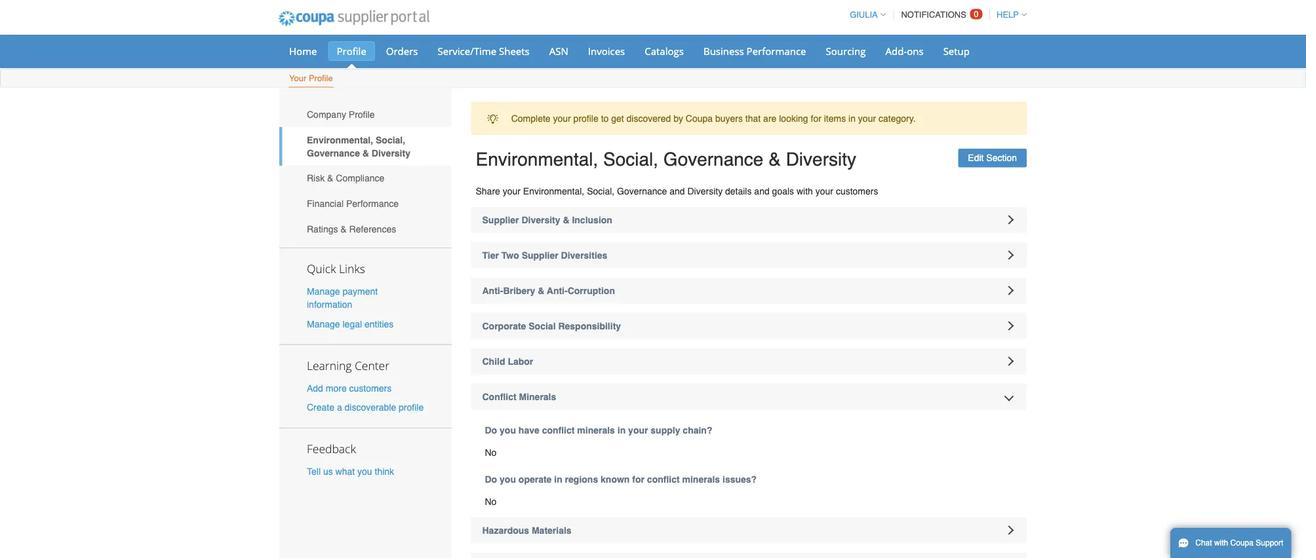Task type: locate. For each thing, give the bounding box(es) containing it.
add
[[307, 383, 323, 394]]

social, up inclusion
[[587, 186, 614, 196]]

0 vertical spatial supplier
[[482, 215, 519, 225]]

you for do you have conflict minerals in your supply chain?
[[500, 425, 516, 436]]

& up risk & compliance link
[[362, 148, 369, 158]]

home link
[[281, 41, 326, 61]]

& inside environmental, social, governance & diversity
[[362, 148, 369, 158]]

0 horizontal spatial conflict
[[542, 425, 575, 436]]

giulia link
[[844, 10, 886, 20]]

complete your profile to get discovered by coupa buyers that are looking for items in your category.
[[511, 113, 916, 124]]

supplier diversity & inclusion
[[482, 215, 612, 225]]

entities
[[365, 319, 394, 329]]

1 horizontal spatial coupa
[[1230, 539, 1254, 548]]

0 vertical spatial for
[[811, 113, 821, 124]]

1 horizontal spatial in
[[617, 425, 626, 436]]

1 manage from the top
[[307, 287, 340, 297]]

in left the supply at the bottom of page
[[617, 425, 626, 436]]

coupa supplier portal image
[[269, 2, 438, 35]]

for
[[811, 113, 821, 124], [632, 474, 645, 485]]

complete your profile to get discovered by coupa buyers that are looking for items in your category. alert
[[471, 102, 1027, 135]]

risk
[[307, 173, 325, 184]]

share your environmental, social, governance and diversity details and goals with your customers
[[476, 186, 878, 196]]

supplier right two
[[522, 250, 558, 261]]

in right items
[[848, 113, 856, 124]]

your right "goals"
[[816, 186, 833, 196]]

add more customers link
[[307, 383, 392, 394]]

1 horizontal spatial profile
[[573, 113, 598, 124]]

manage payment information link
[[307, 287, 378, 310]]

your right complete
[[553, 113, 571, 124]]

bribery
[[503, 286, 535, 296]]

supplier inside tier two supplier diversities dropdown button
[[522, 250, 558, 261]]

chain?
[[683, 425, 712, 436]]

coupa inside button
[[1230, 539, 1254, 548]]

discovered
[[627, 113, 671, 124]]

performance
[[747, 44, 806, 58], [346, 199, 399, 209]]

1 vertical spatial performance
[[346, 199, 399, 209]]

1 vertical spatial for
[[632, 474, 645, 485]]

1 vertical spatial coupa
[[1230, 539, 1254, 548]]

do down conflict
[[485, 425, 497, 436]]

1 vertical spatial manage
[[307, 319, 340, 329]]

1 vertical spatial minerals
[[682, 474, 720, 485]]

add-
[[885, 44, 907, 58]]

in right 'operate'
[[554, 474, 562, 485]]

your profile
[[289, 73, 333, 83]]

2 manage from the top
[[307, 319, 340, 329]]

2 and from the left
[[754, 186, 770, 196]]

you right what
[[357, 467, 372, 477]]

& right "bribery"
[[538, 286, 544, 296]]

1 vertical spatial with
[[1214, 539, 1228, 548]]

performance inside "link"
[[747, 44, 806, 58]]

risk & compliance
[[307, 173, 384, 184]]

0 horizontal spatial in
[[554, 474, 562, 485]]

you left 'operate'
[[500, 474, 516, 485]]

business performance link
[[695, 41, 815, 61]]

coupa
[[686, 113, 713, 124], [1230, 539, 1254, 548]]

with inside button
[[1214, 539, 1228, 548]]

corporate
[[482, 321, 526, 331]]

asn
[[549, 44, 568, 58]]

0 vertical spatial minerals
[[577, 425, 615, 436]]

1 horizontal spatial with
[[1214, 539, 1228, 548]]

anti-bribery & anti-corruption button
[[471, 278, 1027, 304]]

anti-bribery & anti-corruption
[[482, 286, 615, 296]]

hazardous materials
[[482, 526, 572, 536]]

1 and from the left
[[670, 186, 685, 196]]

profile right discoverable
[[399, 402, 424, 413]]

profile left to
[[573, 113, 598, 124]]

profile inside your profile link
[[309, 73, 333, 83]]

anti- down tier
[[482, 286, 503, 296]]

environmental, social, governance & diversity up compliance
[[307, 135, 410, 158]]

do for do you have conflict minerals in your supply chain?
[[485, 425, 497, 436]]

notifications
[[901, 10, 966, 20]]

1 vertical spatial customers
[[349, 383, 392, 394]]

child labor heading
[[471, 348, 1027, 375]]

hazardous materials heading
[[471, 518, 1027, 544]]

& inside dropdown button
[[538, 286, 544, 296]]

1 vertical spatial no
[[485, 497, 497, 507]]

profile right your
[[309, 73, 333, 83]]

in
[[848, 113, 856, 124], [617, 425, 626, 436], [554, 474, 562, 485]]

social,
[[376, 135, 405, 145], [603, 149, 658, 170], [587, 186, 614, 196]]

1 horizontal spatial supplier
[[522, 250, 558, 261]]

social, down company profile link
[[376, 135, 405, 145]]

asn link
[[541, 41, 577, 61]]

service/time sheets link
[[429, 41, 538, 61]]

known
[[601, 474, 630, 485]]

home
[[289, 44, 317, 58]]

environmental,
[[307, 135, 373, 145], [476, 149, 598, 170], [523, 186, 584, 196]]

with right "goals"
[[797, 186, 813, 196]]

0 horizontal spatial customers
[[349, 383, 392, 394]]

supplier
[[482, 215, 519, 225], [522, 250, 558, 261]]

1 horizontal spatial customers
[[836, 186, 878, 196]]

profile up the environmental, social, governance & diversity link
[[349, 109, 375, 120]]

social, down get
[[603, 149, 658, 170]]

setup link
[[935, 41, 978, 61]]

conflict
[[542, 425, 575, 436], [647, 474, 680, 485]]

tell
[[307, 467, 321, 477]]

0 horizontal spatial minerals
[[577, 425, 615, 436]]

sheets
[[499, 44, 530, 58]]

sourcing
[[826, 44, 866, 58]]

for right "known"
[[632, 474, 645, 485]]

diversity
[[372, 148, 410, 158], [786, 149, 856, 170], [687, 186, 723, 196], [522, 215, 560, 225]]

minerals left issues?
[[682, 474, 720, 485]]

tier
[[482, 250, 499, 261]]

manage down the information
[[307, 319, 340, 329]]

no down conflict
[[485, 448, 497, 458]]

materials
[[532, 526, 572, 536]]

issues?
[[723, 474, 757, 485]]

0 vertical spatial manage
[[307, 287, 340, 297]]

your left category.
[[858, 113, 876, 124]]

0 vertical spatial profile
[[337, 44, 366, 58]]

and left "goals"
[[754, 186, 770, 196]]

a
[[337, 402, 342, 413]]

with right chat
[[1214, 539, 1228, 548]]

environmental, social, governance & diversity
[[307, 135, 410, 158], [476, 149, 856, 170]]

profile link
[[328, 41, 375, 61]]

environmental, inside environmental, social, governance & diversity
[[307, 135, 373, 145]]

1 horizontal spatial performance
[[747, 44, 806, 58]]

1 vertical spatial profile
[[399, 402, 424, 413]]

0 vertical spatial in
[[848, 113, 856, 124]]

your
[[553, 113, 571, 124], [858, 113, 876, 124], [503, 186, 521, 196], [816, 186, 833, 196], [628, 425, 648, 436]]

2 vertical spatial social,
[[587, 186, 614, 196]]

no up hazardous
[[485, 497, 497, 507]]

create a discoverable profile
[[307, 402, 424, 413]]

0 horizontal spatial coupa
[[686, 113, 713, 124]]

diversity left the details
[[687, 186, 723, 196]]

environmental, up supplier diversity & inclusion
[[523, 186, 584, 196]]

manage for manage payment information
[[307, 287, 340, 297]]

quick
[[307, 261, 336, 277]]

environmental, social, governance & diversity up "share your environmental, social, governance and diversity details and goals with your customers"
[[476, 149, 856, 170]]

diversity up tier two supplier diversities
[[522, 215, 560, 225]]

0 horizontal spatial performance
[[346, 199, 399, 209]]

2 vertical spatial in
[[554, 474, 562, 485]]

supplier diversity & inclusion heading
[[471, 207, 1027, 233]]

profile inside company profile link
[[349, 109, 375, 120]]

coupa right by in the right of the page
[[686, 113, 713, 124]]

add-ons
[[885, 44, 924, 58]]

supply
[[651, 425, 680, 436]]

two
[[501, 250, 519, 261]]

navigation containing notifications 0
[[844, 2, 1027, 28]]

discoverable
[[345, 402, 396, 413]]

0 vertical spatial do
[[485, 425, 497, 436]]

manage inside manage payment information
[[307, 287, 340, 297]]

ratings & references link
[[279, 216, 451, 242]]

1 horizontal spatial and
[[754, 186, 770, 196]]

heading
[[471, 553, 1027, 559]]

invoices
[[588, 44, 625, 58]]

0 vertical spatial profile
[[573, 113, 598, 124]]

1 horizontal spatial for
[[811, 113, 821, 124]]

0 horizontal spatial supplier
[[482, 215, 519, 225]]

section
[[986, 153, 1017, 163]]

performance up references on the top left
[[346, 199, 399, 209]]

0 vertical spatial no
[[485, 448, 497, 458]]

corporate social responsibility
[[482, 321, 621, 331]]

anti- up corporate social responsibility
[[547, 286, 568, 296]]

supplier inside supplier diversity & inclusion dropdown button
[[482, 215, 519, 225]]

ratings
[[307, 224, 338, 234]]

profile down coupa supplier portal image
[[337, 44, 366, 58]]

0 horizontal spatial environmental, social, governance & diversity
[[307, 135, 410, 158]]

conflict right have
[[542, 425, 575, 436]]

2 do from the top
[[485, 474, 497, 485]]

0 vertical spatial performance
[[747, 44, 806, 58]]

performance right business
[[747, 44, 806, 58]]

do
[[485, 425, 497, 436], [485, 474, 497, 485]]

2 horizontal spatial in
[[848, 113, 856, 124]]

ratings & references
[[307, 224, 396, 234]]

0 vertical spatial customers
[[836, 186, 878, 196]]

coupa inside alert
[[686, 113, 713, 124]]

diversity up risk & compliance link
[[372, 148, 410, 158]]

0 vertical spatial environmental,
[[307, 135, 373, 145]]

1 horizontal spatial anti-
[[547, 286, 568, 296]]

0 horizontal spatial anti-
[[482, 286, 503, 296]]

have
[[519, 425, 539, 436]]

1 vertical spatial profile
[[309, 73, 333, 83]]

1 horizontal spatial environmental, social, governance & diversity
[[476, 149, 856, 170]]

us
[[323, 467, 333, 477]]

coupa left support
[[1230, 539, 1254, 548]]

do left 'operate'
[[485, 474, 497, 485]]

tier two supplier diversities heading
[[471, 242, 1027, 269]]

diversity inside dropdown button
[[522, 215, 560, 225]]

manage
[[307, 287, 340, 297], [307, 319, 340, 329]]

chat with coupa support button
[[1170, 528, 1291, 559]]

conflict minerals heading
[[471, 384, 1027, 410]]

governance
[[307, 148, 360, 158], [663, 149, 763, 170], [617, 186, 667, 196]]

0 horizontal spatial and
[[670, 186, 685, 196]]

you left have
[[500, 425, 516, 436]]

by
[[673, 113, 683, 124]]

child
[[482, 356, 505, 367]]

&
[[362, 148, 369, 158], [769, 149, 781, 170], [327, 173, 333, 184], [563, 215, 569, 225], [341, 224, 347, 234], [538, 286, 544, 296]]

customers
[[836, 186, 878, 196], [349, 383, 392, 394]]

navigation
[[844, 2, 1027, 28]]

0 vertical spatial coupa
[[686, 113, 713, 124]]

1 vertical spatial supplier
[[522, 250, 558, 261]]

and left the details
[[670, 186, 685, 196]]

& left inclusion
[[563, 215, 569, 225]]

for left items
[[811, 113, 821, 124]]

performance for financial performance
[[346, 199, 399, 209]]

0 horizontal spatial with
[[797, 186, 813, 196]]

environmental, down complete
[[476, 149, 598, 170]]

corporate social responsibility heading
[[471, 313, 1027, 339]]

2 vertical spatial profile
[[349, 109, 375, 120]]

1 horizontal spatial conflict
[[647, 474, 680, 485]]

anti-
[[482, 286, 503, 296], [547, 286, 568, 296]]

labor
[[508, 356, 533, 367]]

0 horizontal spatial for
[[632, 474, 645, 485]]

manage up the information
[[307, 287, 340, 297]]

tell us what you think button
[[307, 465, 394, 478]]

responsibility
[[558, 321, 621, 331]]

0 horizontal spatial profile
[[399, 402, 424, 413]]

supplier down share
[[482, 215, 519, 225]]

performance for business performance
[[747, 44, 806, 58]]

1 vertical spatial do
[[485, 474, 497, 485]]

share
[[476, 186, 500, 196]]

conflict right "known"
[[647, 474, 680, 485]]

1 do from the top
[[485, 425, 497, 436]]

minerals up regions
[[577, 425, 615, 436]]

do you operate in regions known for conflict minerals issues?
[[485, 474, 757, 485]]

environmental, down the company profile
[[307, 135, 373, 145]]



Task type: vqa. For each thing, say whether or not it's contained in the screenshot.
"a"
yes



Task type: describe. For each thing, give the bounding box(es) containing it.
& up "goals"
[[769, 149, 781, 170]]

company profile link
[[279, 102, 451, 127]]

conflict
[[482, 392, 516, 402]]

your left the supply at the bottom of page
[[628, 425, 648, 436]]

diversity down items
[[786, 149, 856, 170]]

corruption
[[568, 286, 615, 296]]

manage legal entities
[[307, 319, 394, 329]]

sourcing link
[[817, 41, 874, 61]]

financial
[[307, 199, 344, 209]]

financial performance
[[307, 199, 399, 209]]

help
[[997, 10, 1019, 20]]

do you have conflict minerals in your supply chain?
[[485, 425, 712, 436]]

get
[[611, 113, 624, 124]]

company profile
[[307, 109, 375, 120]]

quick links
[[307, 261, 365, 277]]

support
[[1256, 539, 1283, 548]]

more
[[326, 383, 347, 394]]

catalogs
[[645, 44, 684, 58]]

profile inside profile 'link'
[[337, 44, 366, 58]]

think
[[375, 467, 394, 477]]

to
[[601, 113, 609, 124]]

hazardous materials button
[[471, 518, 1027, 544]]

tier two supplier diversities button
[[471, 242, 1027, 269]]

in inside alert
[[848, 113, 856, 124]]

center
[[355, 358, 389, 373]]

profile inside alert
[[573, 113, 598, 124]]

1 vertical spatial conflict
[[647, 474, 680, 485]]

category.
[[879, 113, 916, 124]]

profile for your profile
[[309, 73, 333, 83]]

notifications 0
[[901, 9, 979, 20]]

you inside button
[[357, 467, 372, 477]]

your right share
[[503, 186, 521, 196]]

diversities
[[561, 250, 607, 261]]

orders link
[[378, 41, 427, 61]]

you for do you operate in regions known for conflict minerals issues?
[[500, 474, 516, 485]]

payment
[[343, 287, 378, 297]]

orders
[[386, 44, 418, 58]]

ons
[[907, 44, 924, 58]]

giulia
[[850, 10, 878, 20]]

help link
[[991, 10, 1027, 20]]

2 anti- from the left
[[547, 286, 568, 296]]

diversity inside environmental, social, governance & diversity
[[372, 148, 410, 158]]

edit section link
[[958, 149, 1027, 168]]

conflict minerals button
[[471, 384, 1027, 410]]

& right risk
[[327, 173, 333, 184]]

& right ratings
[[341, 224, 347, 234]]

supplier diversity & inclusion button
[[471, 207, 1027, 233]]

environmental, social, governance & diversity link
[[279, 127, 451, 166]]

1 no from the top
[[485, 448, 497, 458]]

1 horizontal spatial minerals
[[682, 474, 720, 485]]

1 anti- from the left
[[482, 286, 503, 296]]

your
[[289, 73, 306, 83]]

service/time sheets
[[438, 44, 530, 58]]

learning
[[307, 358, 352, 373]]

anti-bribery & anti-corruption heading
[[471, 278, 1027, 304]]

goals
[[772, 186, 794, 196]]

information
[[307, 300, 352, 310]]

compliance
[[336, 173, 384, 184]]

child labor
[[482, 356, 533, 367]]

chat with coupa support
[[1195, 539, 1283, 548]]

what
[[335, 467, 355, 477]]

1 vertical spatial in
[[617, 425, 626, 436]]

profile for company profile
[[349, 109, 375, 120]]

regions
[[565, 474, 598, 485]]

complete
[[511, 113, 551, 124]]

service/time
[[438, 44, 496, 58]]

create a discoverable profile link
[[307, 402, 424, 413]]

governance inside environmental, social, governance & diversity
[[307, 148, 360, 158]]

tell us what you think
[[307, 467, 394, 477]]

minerals
[[519, 392, 556, 402]]

0 vertical spatial social,
[[376, 135, 405, 145]]

operate
[[519, 474, 552, 485]]

invoices link
[[579, 41, 634, 61]]

manage payment information
[[307, 287, 378, 310]]

business performance
[[703, 44, 806, 58]]

details
[[725, 186, 752, 196]]

chat
[[1195, 539, 1212, 548]]

your profile link
[[288, 70, 334, 88]]

manage for manage legal entities
[[307, 319, 340, 329]]

references
[[349, 224, 396, 234]]

social
[[529, 321, 556, 331]]

2 vertical spatial environmental,
[[523, 186, 584, 196]]

tier two supplier diversities
[[482, 250, 607, 261]]

for inside alert
[[811, 113, 821, 124]]

add-ons link
[[877, 41, 932, 61]]

0
[[974, 9, 979, 19]]

that
[[745, 113, 761, 124]]

1 vertical spatial environmental,
[[476, 149, 598, 170]]

0 vertical spatial with
[[797, 186, 813, 196]]

looking
[[779, 113, 808, 124]]

corporate social responsibility button
[[471, 313, 1027, 339]]

1 vertical spatial social,
[[603, 149, 658, 170]]

conflict minerals
[[482, 392, 556, 402]]

legal
[[343, 319, 362, 329]]

financial performance link
[[279, 191, 451, 216]]

do for do you operate in regions known for conflict minerals issues?
[[485, 474, 497, 485]]

add more customers
[[307, 383, 392, 394]]

& inside dropdown button
[[563, 215, 569, 225]]

risk & compliance link
[[279, 166, 451, 191]]

manage legal entities link
[[307, 319, 394, 329]]

catalogs link
[[636, 41, 692, 61]]

0 vertical spatial conflict
[[542, 425, 575, 436]]

2 no from the top
[[485, 497, 497, 507]]



